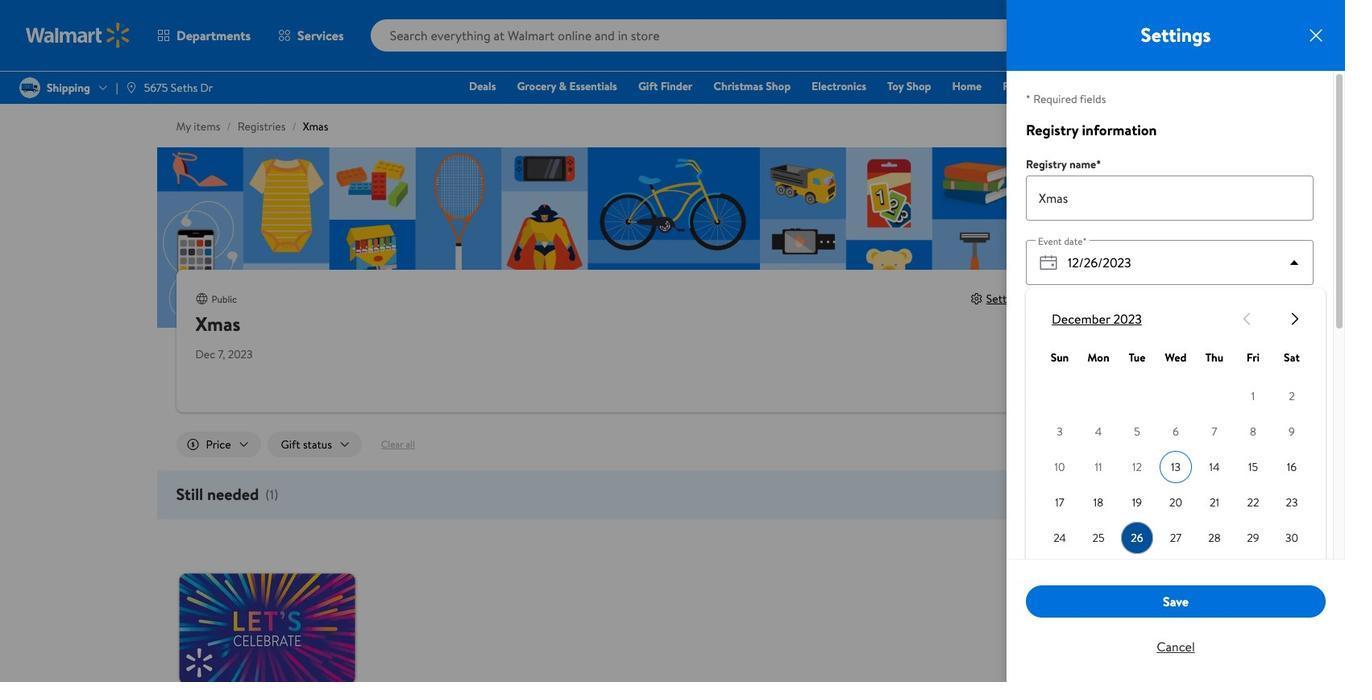 Task type: vqa. For each thing, say whether or not it's contained in the screenshot.
"all filters" at the bottom left of page
no



Task type: locate. For each thing, give the bounding box(es) containing it.
mon
[[1088, 350, 1110, 366]]

15
[[1248, 459, 1258, 475]]

0 horizontal spatial registry
[[1098, 521, 1136, 537]]

your right for
[[1141, 543, 1159, 557]]

for
[[1126, 543, 1138, 557]]

29
[[1247, 530, 1259, 546]]

dec
[[195, 347, 215, 363]]

registry
[[1026, 120, 1079, 140], [1026, 156, 1067, 172], [1026, 379, 1067, 395]]

december 2023
[[1052, 310, 1142, 328]]

/ left the xmas link
[[292, 118, 296, 135]]

will
[[1272, 557, 1286, 571]]

and left won't
[[1092, 571, 1107, 584]]

xmas right registries on the top left
[[303, 118, 328, 135]]

1 shop from the left
[[766, 78, 791, 94]]

1 registry from the top
[[1026, 120, 1079, 140]]

28
[[1313, 17, 1324, 31], [1208, 530, 1221, 546]]

settings
[[1141, 21, 1211, 48], [986, 291, 1026, 307]]

sort by
[[1021, 434, 1062, 452]]

0 horizontal spatial xmas
[[195, 310, 241, 338]]

thu
[[1206, 350, 1224, 366]]

0 horizontal spatial gift
[[638, 78, 658, 94]]

6
[[1173, 424, 1179, 440]]

cancel button
[[1026, 631, 1326, 663]]

Walmart Site-Wide search field
[[370, 19, 1073, 52]]

2 vertical spatial 1
[[270, 486, 274, 504]]

1 right mon
[[1124, 329, 1136, 376]]

2 gift from the left
[[1061, 78, 1081, 94]]

1 horizontal spatial be
[[1288, 557, 1298, 571]]

2 vertical spatial registry
[[1026, 379, 1067, 395]]

0 horizontal spatial be
[[1135, 571, 1145, 584]]

21
[[1210, 495, 1219, 511]]

0 horizontal spatial 28
[[1208, 530, 1221, 546]]

1 up '8'
[[1251, 388, 1255, 405]]

my items / registries / xmas
[[176, 118, 328, 135]]

0 horizontal spatial /
[[227, 118, 231, 135]]

1 / from the left
[[227, 118, 231, 135]]

28 up $4,359.54
[[1313, 17, 1324, 31]]

shop for christmas shop
[[766, 78, 791, 94]]

0
[[1037, 329, 1057, 376]]

0 vertical spatial 1
[[1124, 329, 1136, 376]]

essentials
[[569, 78, 617, 94]]

toy
[[887, 78, 904, 94]]

and left state.
[[1074, 557, 1089, 571]]

Search search field
[[370, 19, 1073, 52]]

1 vertical spatial xmas
[[195, 310, 241, 338]]

28 button
[[1199, 522, 1231, 555]]

2 horizontal spatial your
[[1291, 543, 1309, 557]]

1 horizontal spatial shop
[[906, 78, 931, 94]]

required
[[1033, 91, 1077, 107]]

xmas down public on the left top of the page
[[195, 310, 241, 338]]

1 right needed
[[270, 486, 274, 504]]

cancel
[[1157, 638, 1195, 656]]

/ right items at top left
[[227, 118, 231, 135]]

your right box,
[[1217, 557, 1235, 571]]

toy shop link
[[880, 77, 939, 95]]

previous month image
[[1237, 309, 1257, 329]]

0 horizontal spatial 2023
[[228, 347, 253, 363]]

1
[[1124, 329, 1136, 376], [1251, 388, 1255, 405], [270, 486, 274, 504]]

cards
[[1084, 78, 1112, 94]]

shop inside christmas shop link
[[766, 78, 791, 94]]

search
[[1097, 543, 1124, 557]]

settings inside dialog
[[1141, 21, 1211, 48]]

clear
[[381, 438, 403, 451]]

sort
[[1021, 434, 1045, 452]]

gift for gift finder
[[638, 78, 658, 94]]

registry description
[[1026, 379, 1125, 395]]

2023 right 7,
[[228, 347, 253, 363]]

1 inside still needed ( 1 )
[[270, 486, 274, 504]]

my items link
[[176, 118, 220, 135]]

1 horizontal spatial 2023
[[1113, 310, 1142, 328]]

by
[[1048, 434, 1062, 452]]

items
[[194, 118, 220, 135]]

2 horizontal spatial 1
[[1251, 388, 1255, 405]]

20 button
[[1160, 487, 1192, 519]]

29 button
[[1237, 522, 1269, 555]]

1 vertical spatial 1
[[1251, 388, 1255, 405]]

(
[[265, 486, 270, 504]]

your
[[1141, 543, 1159, 557], [1291, 543, 1309, 557], [1217, 557, 1235, 571]]

you
[[1125, 557, 1140, 571]]

be right won't
[[1135, 571, 1145, 584]]

1 horizontal spatial 1
[[1124, 329, 1136, 376]]

2023
[[1113, 310, 1142, 328], [228, 347, 253, 363]]

1 horizontal spatial gift
[[1061, 78, 1081, 94]]

shop right christmas
[[766, 78, 791, 94]]

16 button
[[1276, 451, 1308, 484]]

1 horizontal spatial settings
[[1141, 21, 1211, 48]]

0 horizontal spatial shop
[[766, 78, 791, 94]]

still needed ( 1 )
[[176, 484, 278, 505]]

christmas shop link
[[706, 77, 798, 95]]

box,
[[1197, 557, 1214, 571]]

7
[[1212, 424, 1217, 440]]

1 horizontal spatial xmas
[[303, 118, 328, 135]]

gift for gift cards
[[1061, 78, 1081, 94]]

5 button
[[1121, 416, 1153, 448]]

registry left name*
[[1026, 156, 1067, 172]]

6 button
[[1160, 416, 1192, 448]]

1 horizontal spatial 28
[[1313, 17, 1324, 31]]

close dialog image
[[1307, 26, 1326, 45]]

18 button
[[1082, 487, 1115, 519]]

clear all
[[381, 438, 415, 451]]

save
[[1163, 593, 1189, 611]]

11 button
[[1082, 451, 1115, 484]]

be
[[1288, 557, 1298, 571], [1135, 571, 1145, 584]]

14 button
[[1199, 451, 1231, 484]]

0 vertical spatial registry
[[1026, 120, 1079, 140]]

22 button
[[1237, 487, 1269, 519]]

event date*
[[1038, 234, 1087, 248]]

christmas
[[714, 78, 763, 94]]

add a location*
[[1026, 300, 1102, 316]]

0 vertical spatial 2023
[[1113, 310, 1142, 328]]

13 button
[[1160, 451, 1192, 484]]

0 vertical spatial can
[[1080, 543, 1094, 557]]

registry name*
[[1026, 156, 1101, 172]]

registry down sun
[[1026, 379, 1067, 395]]

1 horizontal spatial /
[[292, 118, 296, 135]]

1 vertical spatial 28
[[1208, 530, 1221, 546]]

2 horizontal spatial registry
[[1238, 557, 1270, 571]]

email
[[1062, 584, 1085, 598]]

2023 up tue
[[1113, 310, 1142, 328]]

2 registry from the top
[[1026, 156, 1067, 172]]

link
[[1288, 571, 1303, 584]]

registry down the required
[[1026, 120, 1079, 140]]

can left still
[[1214, 571, 1228, 584]]

can down my
[[1080, 543, 1094, 557]]

2 shop from the left
[[906, 78, 931, 94]]

toy shop
[[887, 78, 931, 94]]

name*
[[1070, 156, 1101, 172]]

0 vertical spatial 28
[[1313, 17, 1324, 31]]

be left set
[[1288, 557, 1298, 571]]

grocery
[[517, 78, 556, 94]]

3
[[1057, 424, 1063, 440]]

gift finder link
[[631, 77, 700, 95]]

1 horizontal spatial your
[[1217, 557, 1235, 571]]

3 button
[[1044, 416, 1076, 448]]

shop right toy
[[906, 78, 931, 94]]

1 vertical spatial settings
[[986, 291, 1026, 307]]

still
[[176, 484, 203, 505]]

0 horizontal spatial can
[[1080, 543, 1094, 557]]

23 button
[[1276, 487, 1308, 519]]

sun
[[1051, 350, 1069, 366]]

4 button
[[1082, 416, 1115, 448]]

your right using
[[1291, 543, 1309, 557]]

1 gift from the left
[[638, 78, 658, 94]]

date*
[[1064, 234, 1087, 248]]

christmas shop
[[714, 78, 791, 94]]

1 vertical spatial can
[[1214, 571, 1228, 584]]

/
[[227, 118, 231, 135], [292, 118, 296, 135]]

28 inside button
[[1208, 530, 1221, 546]]

1 vertical spatial registry
[[1026, 156, 1067, 172]]

registry information
[[1026, 120, 1157, 140]]

shop inside toy shop link
[[906, 78, 931, 94]]

won't
[[1109, 571, 1133, 584]]

0 vertical spatial settings
[[1141, 21, 1211, 48]]

Make my registry public checkbox
[[1027, 521, 1041, 536]]

0 horizontal spatial 1
[[270, 486, 274, 504]]

28 right on
[[1208, 530, 1221, 546]]

my
[[176, 118, 191, 135]]

3 registry from the top
[[1026, 379, 1067, 395]]



Task type: describe. For each thing, give the bounding box(es) containing it.
registry for registry name*
[[1026, 156, 1067, 172]]

26 button
[[1121, 522, 1153, 555]]

electronics link
[[804, 77, 874, 95]]

$4,359.54
[[1294, 39, 1328, 51]]

tue
[[1129, 350, 1146, 366]]

2 button
[[1276, 380, 1308, 413]]

registries
[[238, 118, 286, 135]]

&
[[559, 78, 567, 94]]

12
[[1132, 459, 1142, 475]]

shop for toy shop
[[906, 78, 931, 94]]

2 / from the left
[[292, 118, 296, 135]]

clear all button
[[368, 432, 428, 458]]

walmart image
[[26, 23, 131, 48]]

17
[[1055, 495, 1065, 511]]

using
[[1267, 543, 1288, 557]]

13
[[1171, 459, 1181, 475]]

0 horizontal spatial and
[[1074, 557, 1089, 571]]

make
[[1052, 521, 1078, 537]]

4
[[1095, 424, 1102, 440]]

27
[[1170, 530, 1182, 546]]

2023 inside settings dialog
[[1113, 310, 1142, 328]]

december 2023 button
[[1052, 310, 1142, 328]]

next month image
[[1286, 309, 1305, 329]]

xmas link
[[303, 118, 328, 135]]

grocery & essentials link
[[510, 77, 625, 95]]

fashion link
[[996, 77, 1047, 95]]

home
[[952, 78, 982, 94]]

registry for registry description
[[1026, 379, 1067, 395]]

8 button
[[1237, 416, 1269, 448]]

7 button
[[1199, 416, 1231, 448]]

information
[[1082, 120, 1157, 140]]

make my registry public
[[1052, 521, 1169, 537]]

1 inside button
[[1251, 388, 1255, 405]]

this
[[1179, 557, 1194, 571]]

purchased
[[1022, 377, 1072, 393]]

share
[[1247, 571, 1270, 584]]

to
[[1049, 571, 1058, 584]]

description
[[1070, 379, 1125, 395]]

collapse date picker image
[[1285, 253, 1304, 272]]

private
[[1060, 571, 1090, 584]]

or
[[1087, 584, 1096, 598]]

people
[[1049, 543, 1077, 557]]

Registry description text field
[[1026, 398, 1314, 501]]

1 button
[[1237, 380, 1269, 413]]

10
[[1055, 459, 1065, 475]]

0 horizontal spatial settings
[[986, 291, 1026, 307]]

registries link
[[238, 118, 286, 135]]

fashion
[[1003, 78, 1040, 94]]

0 horizontal spatial your
[[1141, 543, 1159, 557]]

22
[[1247, 495, 1259, 511]]

registry for registry information
[[1026, 120, 1079, 140]]

the
[[1272, 571, 1286, 584]]

5
[[1134, 424, 1140, 440]]

17 button
[[1044, 487, 1076, 519]]

30
[[1286, 530, 1298, 546]]

11
[[1095, 459, 1102, 475]]

0 purchased
[[1022, 329, 1072, 393]]

finder
[[661, 78, 693, 94]]

searchable.
[[1148, 571, 1194, 584]]

1 vertical spatial 2023
[[228, 347, 253, 363]]

1 horizontal spatial can
[[1214, 571, 1228, 584]]

dec 7, 2023
[[195, 347, 253, 363]]

20
[[1169, 495, 1182, 511]]

25 button
[[1082, 522, 1115, 555]]

24
[[1054, 530, 1066, 546]]

december
[[1052, 310, 1110, 328]]

settings button
[[970, 291, 1026, 307]]

12 button
[[1121, 451, 1153, 484]]

sat
[[1284, 350, 1300, 366]]

people can search for your registry on walmart.com using your name and state. if you uncheck this box, your registry will be set to private and won't be searchable. you can still share the link via email or facebook.
[[1049, 543, 1313, 598]]

settings dialog
[[1007, 0, 1345, 683]]

21 button
[[1199, 487, 1231, 519]]

25
[[1092, 530, 1105, 546]]

Registry name* text field
[[1026, 176, 1314, 221]]

grocery & essentials
[[517, 78, 617, 94]]

walmart.com
[[1209, 543, 1264, 557]]

save button
[[1026, 586, 1326, 618]]

all
[[406, 438, 415, 451]]

16
[[1287, 459, 1297, 475]]

you
[[1196, 571, 1211, 584]]

fields
[[1080, 91, 1106, 107]]

uncheck
[[1142, 557, 1177, 571]]

19
[[1132, 495, 1142, 511]]

0 vertical spatial xmas
[[303, 118, 328, 135]]

deals link
[[462, 77, 503, 95]]

let's celebrate walmart gift card image
[[176, 539, 358, 683]]

24 button
[[1044, 522, 1076, 555]]

1 horizontal spatial and
[[1092, 571, 1107, 584]]

*
[[1026, 91, 1031, 107]]

gift cards
[[1061, 78, 1112, 94]]

14
[[1209, 459, 1220, 475]]

18
[[1094, 495, 1104, 511]]

1 horizontal spatial registry
[[1162, 543, 1194, 557]]

Event date* text field
[[1061, 240, 1282, 285]]

still
[[1231, 571, 1245, 584]]

23
[[1286, 495, 1298, 511]]

10 button
[[1044, 451, 1076, 484]]

via
[[1049, 584, 1060, 598]]

19 button
[[1121, 487, 1153, 519]]



